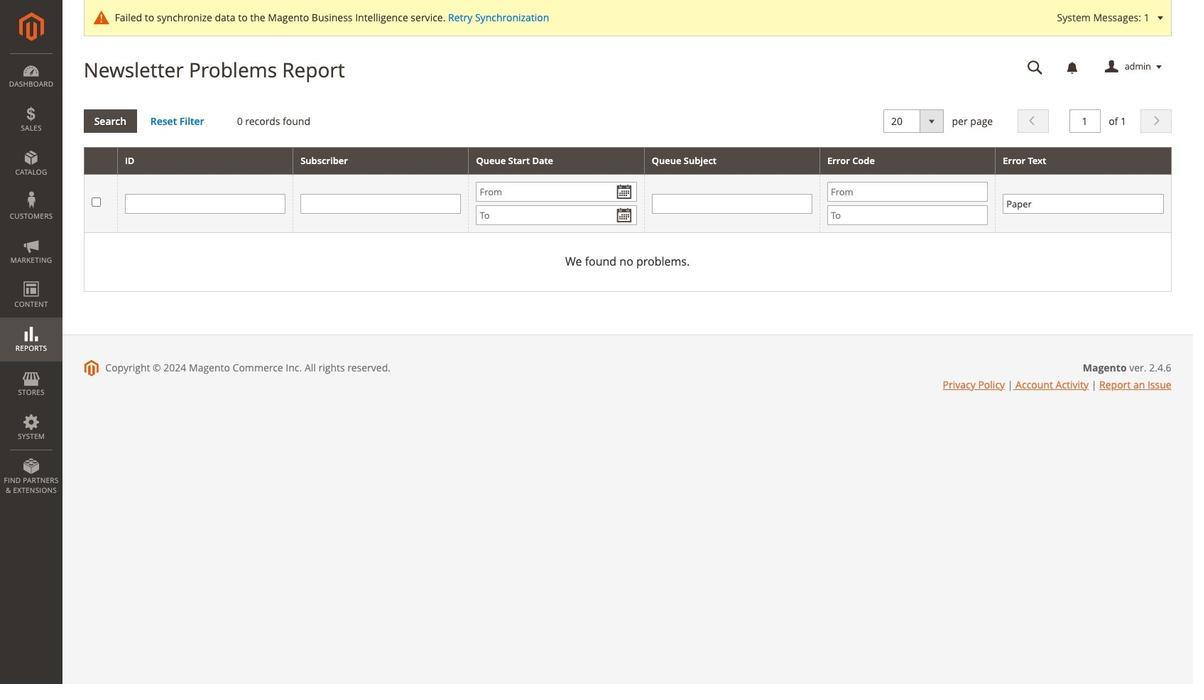 Task type: describe. For each thing, give the bounding box(es) containing it.
magento admin panel image
[[19, 12, 44, 41]]

from text field for second to text box from right
[[476, 182, 637, 202]]



Task type: locate. For each thing, give the bounding box(es) containing it.
1 to text field from the left
[[476, 206, 637, 225]]

1 horizontal spatial from text field
[[828, 182, 989, 202]]

0 horizontal spatial from text field
[[476, 182, 637, 202]]

None text field
[[125, 194, 286, 214], [301, 194, 462, 214], [652, 194, 813, 214], [1004, 194, 1165, 214], [125, 194, 286, 214], [301, 194, 462, 214], [652, 194, 813, 214], [1004, 194, 1165, 214]]

1 from text field from the left
[[476, 182, 637, 202]]

0 horizontal spatial to text field
[[476, 206, 637, 225]]

To text field
[[476, 206, 637, 225], [828, 206, 989, 225]]

2 from text field from the left
[[828, 182, 989, 202]]

From text field
[[476, 182, 637, 202], [828, 182, 989, 202]]

None text field
[[1018, 55, 1054, 80], [1070, 109, 1101, 133], [1018, 55, 1054, 80], [1070, 109, 1101, 133]]

None checkbox
[[91, 198, 101, 207]]

menu bar
[[0, 53, 63, 503]]

from text field for 2nd to text box
[[828, 182, 989, 202]]

1 horizontal spatial to text field
[[828, 206, 989, 225]]

2 to text field from the left
[[828, 206, 989, 225]]



